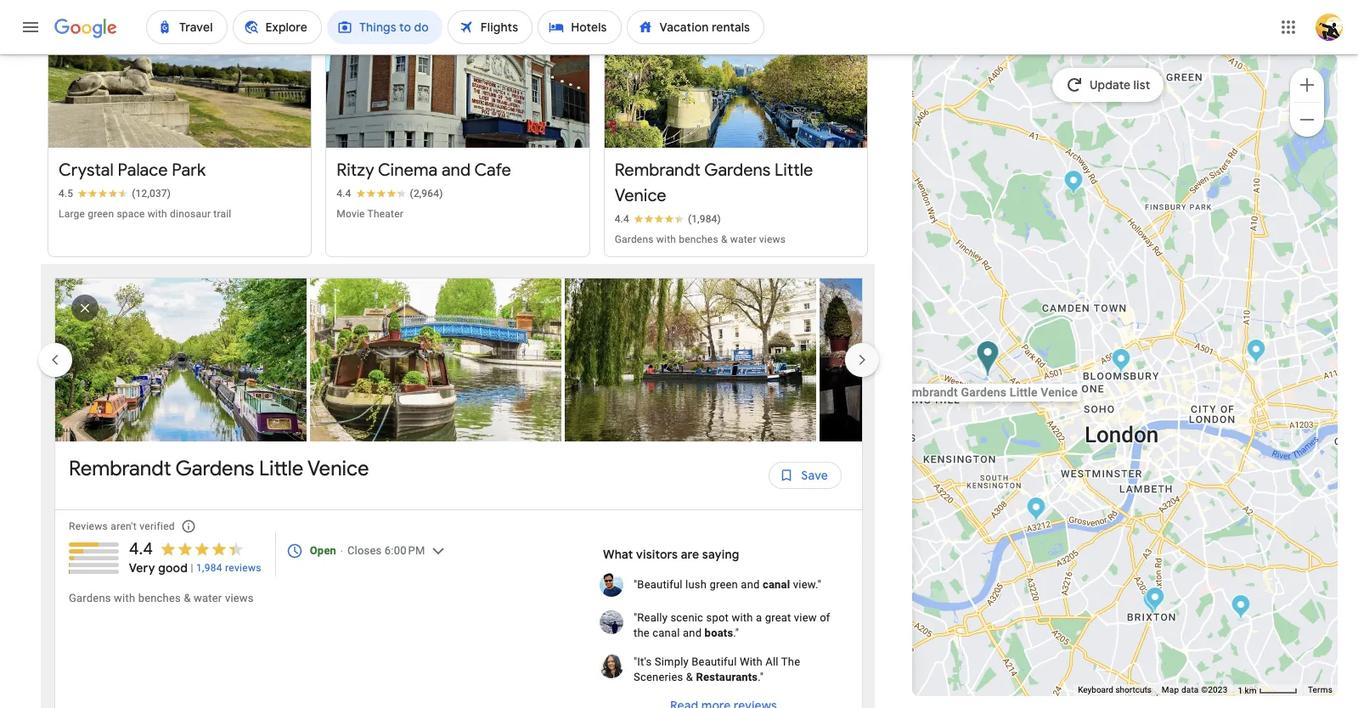 Task type: vqa. For each thing, say whether or not it's contained in the screenshot.
Search by image
no



Task type: describe. For each thing, give the bounding box(es) containing it.
reviews aren't verified
[[69, 521, 175, 533]]

closes
[[347, 545, 382, 558]]

update list
[[1090, 77, 1151, 93]]

|
[[191, 563, 193, 575]]

4.4 out of 5 stars from 1,984 reviews image
[[615, 213, 721, 226]]

1
[[1238, 686, 1243, 696]]

data
[[1182, 686, 1199, 695]]

4.5
[[59, 188, 73, 200]]

4.4 out of 5 stars from 1,984 reviews. very good. element
[[129, 539, 261, 577]]

saying
[[703, 547, 740, 563]]

ritzy cinema and cafe
[[337, 160, 511, 181]]

(1,984)
[[688, 214, 721, 225]]

& inside "it's simply beautiful with all the sceneries &
[[686, 672, 693, 684]]

close detail image
[[65, 288, 105, 329]]

lush
[[686, 579, 707, 592]]

save button
[[769, 456, 842, 496]]

next image
[[842, 340, 883, 381]]

km
[[1245, 686, 1257, 696]]

space
[[117, 208, 145, 220]]

⋅
[[339, 545, 345, 558]]

restaurants ."
[[696, 672, 764, 684]]

." for restaurants
[[758, 672, 764, 684]]

large
[[59, 208, 85, 220]]

trail
[[214, 208, 232, 220]]

rembrandt gardens little venice element
[[69, 456, 369, 496]]

chelsea physic garden image
[[1026, 497, 1046, 525]]

0 horizontal spatial &
[[184, 593, 191, 605]]

open ⋅ closes 6:00 pm
[[310, 545, 425, 558]]

the
[[782, 656, 801, 669]]

simply
[[655, 656, 689, 669]]

1,984
[[196, 563, 222, 575]]

4.4 for rembrandt gardens little venice
[[615, 214, 630, 225]]

zoom in map image
[[1297, 74, 1318, 95]]

4.5 out of 5 stars from 12,037 reviews image
[[59, 187, 171, 201]]

the
[[634, 627, 650, 640]]

"beautiful lush green and canal view."
[[634, 579, 822, 592]]

update
[[1090, 77, 1131, 93]]

keyboard
[[1078, 686, 1114, 695]]

gardens up reviews aren't verified icon
[[176, 457, 254, 482]]

0 horizontal spatial rembrandt gardens little venice
[[69, 457, 369, 482]]

good
[[158, 561, 188, 576]]

0 vertical spatial rembrandt gardens little venice
[[615, 160, 813, 207]]

1 horizontal spatial venice
[[615, 185, 667, 207]]

crystal palace park
[[59, 160, 206, 181]]

reviews aren't verified image
[[168, 507, 209, 547]]

gardens down 4.4 out of 5 stars from 1,984 reviews image
[[615, 234, 654, 246]]

terms link
[[1308, 686, 1333, 695]]

"it's
[[634, 656, 652, 669]]

with
[[740, 656, 763, 669]]

map data ©2023
[[1162, 686, 1228, 695]]

0 vertical spatial gardens with benches & water views
[[615, 234, 786, 246]]

1 vertical spatial venice
[[308, 457, 369, 482]]

and inside "really scenic spot with a great view of the canal and
[[683, 627, 702, 640]]

with inside "really scenic spot with a great view of the canal and
[[732, 612, 753, 625]]

movie
[[337, 208, 365, 220]]

0 horizontal spatial water
[[194, 593, 222, 605]]

1 vertical spatial and
[[741, 579, 760, 592]]

verified
[[140, 521, 175, 533]]

a
[[756, 612, 762, 625]]

with down very
[[114, 593, 135, 605]]

terms
[[1308, 686, 1333, 695]]

ritzy
[[337, 160, 374, 181]]

keyboard shortcuts button
[[1078, 685, 1152, 697]]

cafe
[[474, 160, 511, 181]]

1 km
[[1238, 686, 1259, 696]]

1,984 reviews link
[[196, 562, 261, 576]]

save
[[802, 468, 828, 484]]

1 vertical spatial gardens with benches & water views
[[69, 593, 254, 605]]

all
[[766, 656, 779, 669]]

0 vertical spatial little
[[775, 160, 813, 181]]

movie theater
[[337, 208, 404, 220]]

map
[[1162, 686, 1180, 695]]

reviews
[[225, 563, 261, 575]]

1 vertical spatial little
[[259, 457, 304, 482]]

gardens inside rembrandt gardens little venice
[[705, 160, 771, 181]]

cinema
[[378, 160, 438, 181]]

6:00 pm
[[385, 545, 425, 558]]

zoom out map image
[[1297, 109, 1318, 130]]

what visitors are saying
[[603, 547, 740, 563]]

keyboard shortcuts
[[1078, 686, 1152, 695]]

highgate cemetery image
[[1064, 170, 1083, 198]]



Task type: locate. For each thing, give the bounding box(es) containing it.
open
[[310, 545, 337, 558]]

1 horizontal spatial rembrandt gardens little venice
[[615, 160, 813, 207]]

green
[[88, 208, 114, 220], [710, 579, 738, 592]]

view
[[794, 612, 817, 625]]

1 horizontal spatial 4.4
[[337, 188, 351, 200]]

1 horizontal spatial benches
[[679, 234, 719, 246]]

canal left "view.""
[[763, 579, 791, 592]]

0 horizontal spatial 4.4
[[129, 539, 153, 560]]

and down scenic
[[683, 627, 702, 640]]

are
[[681, 547, 700, 563]]

with down (12,037)
[[148, 208, 167, 220]]

gardens with benches & water views
[[615, 234, 786, 246], [69, 593, 254, 605]]

update list button
[[1053, 68, 1164, 102]]

shortcuts
[[1116, 686, 1152, 695]]

1 vertical spatial 4.4
[[615, 214, 630, 225]]

restaurants
[[696, 672, 758, 684]]

gardens
[[705, 160, 771, 181], [615, 234, 654, 246], [176, 457, 254, 482], [69, 593, 111, 605]]

ritzy cinema and cafe image
[[1143, 590, 1162, 618]]

0 horizontal spatial venice
[[308, 457, 369, 482]]

palace
[[118, 160, 168, 181]]

little
[[775, 160, 813, 181], [259, 457, 304, 482]]

sceneries
[[634, 672, 684, 684]]

&
[[721, 234, 728, 246], [184, 593, 191, 605], [686, 672, 693, 684]]

benches
[[679, 234, 719, 246], [138, 593, 181, 605]]

4.4
[[337, 188, 351, 200], [615, 214, 630, 225], [129, 539, 153, 560]]

canal inside "really scenic spot with a great view of the canal and
[[653, 627, 680, 640]]

0 vertical spatial water
[[731, 234, 757, 246]]

0 horizontal spatial rembrandt
[[69, 457, 171, 482]]

with
[[148, 208, 167, 220], [657, 234, 676, 246], [114, 593, 135, 605], [732, 612, 753, 625]]

gardens with benches & water views down good
[[69, 593, 254, 605]]

0 vertical spatial green
[[88, 208, 114, 220]]

views
[[759, 234, 786, 246], [225, 593, 254, 605]]

0 horizontal spatial little
[[259, 457, 304, 482]]

1 vertical spatial ."
[[758, 672, 764, 684]]

rembrandt up reviews aren't verified
[[69, 457, 171, 482]]

spot
[[707, 612, 729, 625]]

1 vertical spatial rembrandt
[[69, 457, 171, 482]]

rembrandt
[[615, 160, 701, 181], [69, 457, 171, 482]]

0 vertical spatial 4.4
[[337, 188, 351, 200]]

map region
[[785, 0, 1359, 709]]

green right lush
[[710, 579, 738, 592]]

previous image
[[35, 340, 76, 381]]

rich mix image
[[1246, 339, 1266, 367]]

1 km button
[[1233, 685, 1303, 697]]

water
[[731, 234, 757, 246], [194, 593, 222, 605]]

1 vertical spatial canal
[[653, 627, 680, 640]]

rembrandt gardens little venice up (1,984)
[[615, 160, 813, 207]]

"beautiful
[[634, 579, 683, 592]]

1 vertical spatial benches
[[138, 593, 181, 605]]

gardens up (1,984)
[[705, 160, 771, 181]]

(2,964)
[[410, 188, 443, 200]]

0 horizontal spatial gardens with benches & water views
[[69, 593, 254, 605]]

1 horizontal spatial views
[[759, 234, 786, 246]]

with left a
[[732, 612, 753, 625]]

1 horizontal spatial little
[[775, 160, 813, 181]]

list
[[1134, 77, 1151, 93]]

theater
[[368, 208, 404, 220]]

(12,037)
[[132, 188, 171, 200]]

what
[[603, 547, 634, 563]]

crystal
[[59, 160, 114, 181]]

list item
[[310, 266, 565, 455], [565, 266, 820, 455], [55, 279, 310, 442], [820, 279, 1075, 442]]

and left cafe
[[442, 160, 471, 181]]

0 horizontal spatial and
[[442, 160, 471, 181]]

0 horizontal spatial views
[[225, 593, 254, 605]]

1 horizontal spatial rembrandt
[[615, 160, 701, 181]]

and
[[442, 160, 471, 181], [741, 579, 760, 592], [683, 627, 702, 640]]

boats
[[705, 627, 734, 640]]

very good | 1,984 reviews
[[129, 561, 261, 576]]

great
[[765, 612, 791, 625]]

view."
[[793, 579, 822, 592]]

brixton market image
[[1145, 587, 1165, 615]]

rembrandt up 4.4 out of 5 stars from 1,984 reviews image
[[615, 160, 701, 181]]

4.4 up very
[[129, 539, 153, 560]]

4.4 for ritzy cinema and cafe
[[337, 188, 351, 200]]

green down 4.5 out of 5 stars from 12,037 reviews image
[[88, 208, 114, 220]]

scenic
[[671, 612, 704, 625]]

2 horizontal spatial and
[[741, 579, 760, 592]]

venice up ⋅
[[308, 457, 369, 482]]

4.4 left (1,984)
[[615, 214, 630, 225]]

benches down (1,984)
[[679, 234, 719, 246]]

house of dreams museum image
[[1231, 595, 1251, 623]]

venice
[[615, 185, 667, 207], [308, 457, 369, 482]]

2 vertical spatial and
[[683, 627, 702, 640]]

4.4 up movie
[[337, 188, 351, 200]]

rembrandt inside rembrandt gardens little venice
[[615, 160, 701, 181]]

1 vertical spatial &
[[184, 593, 191, 605]]

"really scenic spot with a great view of the canal and
[[634, 612, 831, 640]]

gardens down the 'reviews'
[[69, 593, 111, 605]]

0 horizontal spatial benches
[[138, 593, 181, 605]]

large green space with dinosaur trail
[[59, 208, 232, 220]]

1 horizontal spatial canal
[[763, 579, 791, 592]]

dinosaur
[[170, 208, 211, 220]]

0 vertical spatial venice
[[615, 185, 667, 207]]

canal
[[763, 579, 791, 592], [653, 627, 680, 640]]

rembrandt gardens little venice image
[[976, 341, 999, 379]]

0 vertical spatial benches
[[679, 234, 719, 246]]

aren't
[[111, 521, 137, 533]]

0 vertical spatial and
[[442, 160, 471, 181]]

0 vertical spatial &
[[721, 234, 728, 246]]

rembrandt gardens little venice
[[615, 160, 813, 207], [69, 457, 369, 482]]

boats ."
[[705, 627, 739, 640]]

main menu image
[[20, 17, 41, 37]]

." for boats
[[734, 627, 739, 640]]

2 horizontal spatial &
[[721, 234, 728, 246]]

0 horizontal spatial canal
[[653, 627, 680, 640]]

0 vertical spatial canal
[[763, 579, 791, 592]]

visitors
[[636, 547, 678, 563]]

1 horizontal spatial ."
[[758, 672, 764, 684]]

very
[[129, 561, 155, 576]]

venice up 4.4 out of 5 stars from 1,984 reviews image
[[615, 185, 667, 207]]

0 horizontal spatial ."
[[734, 627, 739, 640]]

©2023
[[1202, 686, 1228, 695]]

1 vertical spatial water
[[194, 593, 222, 605]]

gardens with benches & water views down (1,984)
[[615, 234, 786, 246]]

4.4 out of 5 stars from 2,964 reviews image
[[337, 187, 443, 201]]

park
[[172, 160, 206, 181]]

1 vertical spatial rembrandt gardens little venice
[[69, 457, 369, 482]]

0 vertical spatial views
[[759, 234, 786, 246]]

list
[[55, 266, 1075, 459]]

benches down good
[[138, 593, 181, 605]]

2 vertical spatial &
[[686, 672, 693, 684]]

1 horizontal spatial and
[[683, 627, 702, 640]]

1 horizontal spatial water
[[731, 234, 757, 246]]

1 vertical spatial green
[[710, 579, 738, 592]]

1 horizontal spatial green
[[710, 579, 738, 592]]

2 horizontal spatial 4.4
[[615, 214, 630, 225]]

0 vertical spatial rembrandt
[[615, 160, 701, 181]]

beautiful
[[692, 656, 737, 669]]

."
[[734, 627, 739, 640], [758, 672, 764, 684]]

0 vertical spatial ."
[[734, 627, 739, 640]]

"really
[[634, 612, 668, 625]]

with down 4.4 out of 5 stars from 1,984 reviews image
[[657, 234, 676, 246]]

reviews
[[69, 521, 108, 533]]

rembrandt gardens little venice up reviews aren't verified icon
[[69, 457, 369, 482]]

russell square cabmen's shelter image
[[1111, 348, 1131, 376]]

of
[[820, 612, 831, 625]]

0 horizontal spatial green
[[88, 208, 114, 220]]

and up a
[[741, 579, 760, 592]]

canal down "really
[[653, 627, 680, 640]]

"it's simply beautiful with all the sceneries &
[[634, 656, 801, 684]]

1 horizontal spatial &
[[686, 672, 693, 684]]

2 vertical spatial 4.4
[[129, 539, 153, 560]]

1 vertical spatial views
[[225, 593, 254, 605]]

1 horizontal spatial gardens with benches & water views
[[615, 234, 786, 246]]



